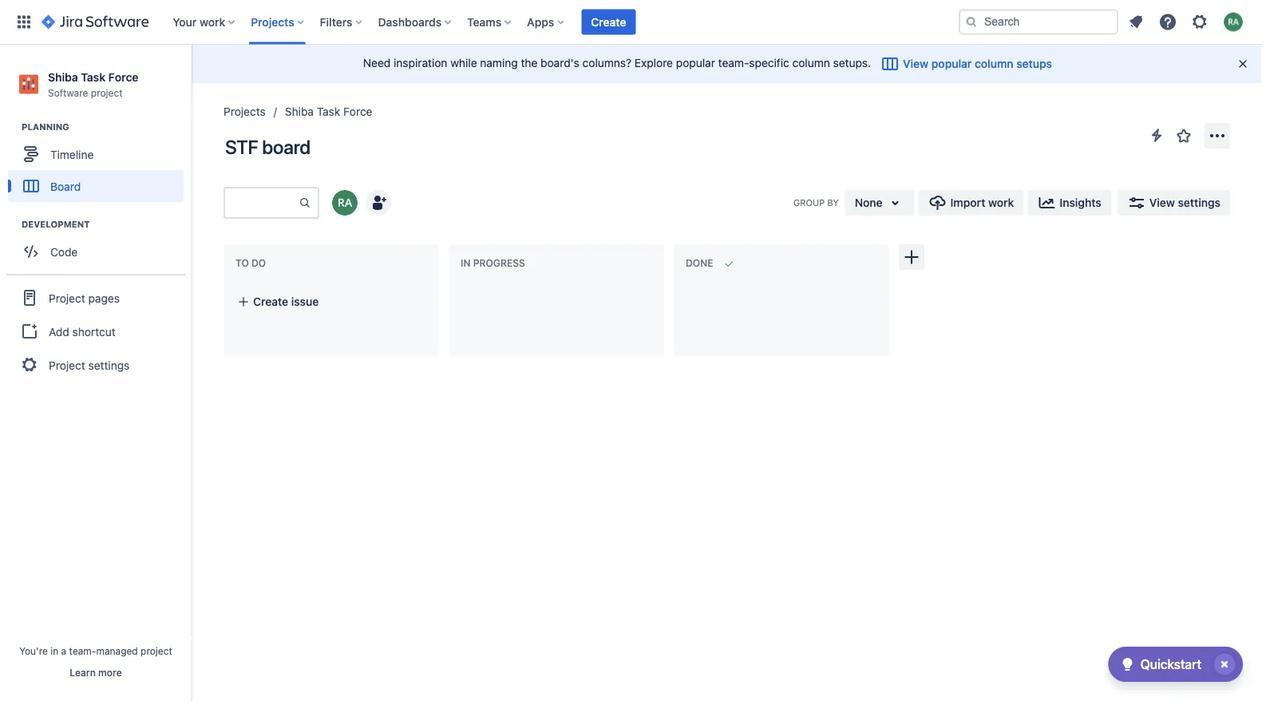 Task type: locate. For each thing, give the bounding box(es) containing it.
view inside view settings button
[[1150, 196, 1175, 209]]

task inside shiba task force software project
[[81, 70, 106, 83]]

automations menu button icon image
[[1148, 126, 1167, 145]]

0 horizontal spatial task
[[81, 70, 106, 83]]

more image
[[1208, 126, 1228, 145]]

work inside popup button
[[200, 15, 225, 28]]

0 horizontal spatial settings
[[88, 358, 130, 372]]

view down automations menu button icon
[[1150, 196, 1175, 209]]

issue
[[291, 295, 319, 308]]

1 vertical spatial force
[[343, 105, 373, 118]]

board's
[[541, 56, 580, 69]]

0 vertical spatial force
[[108, 70, 139, 83]]

planning image
[[2, 118, 22, 137]]

0 vertical spatial projects
[[251, 15, 294, 28]]

while
[[451, 56, 477, 69]]

import
[[951, 196, 986, 209]]

more
[[98, 667, 122, 678]]

1 horizontal spatial create
[[591, 15, 627, 28]]

1 vertical spatial team-
[[69, 645, 96, 656]]

project for project settings
[[49, 358, 85, 372]]

task inside shiba task force link
[[317, 105, 340, 118]]

0 horizontal spatial create
[[253, 295, 288, 308]]

sidebar navigation image
[[174, 64, 209, 96]]

you're
[[19, 645, 48, 656]]

force for shiba task force
[[343, 105, 373, 118]]

shiba task force link
[[285, 102, 373, 121]]

shiba inside shiba task force software project
[[48, 70, 78, 83]]

projects link
[[224, 102, 266, 121]]

0 vertical spatial settings
[[1178, 196, 1221, 209]]

project down add
[[49, 358, 85, 372]]

work for import work
[[989, 196, 1015, 209]]

create issue
[[253, 295, 319, 308]]

0 horizontal spatial popular
[[676, 56, 715, 69]]

create issue button
[[228, 288, 435, 316]]

ruby anderson image
[[332, 190, 358, 216]]

shortcut
[[72, 325, 116, 338]]

0 horizontal spatial force
[[108, 70, 139, 83]]

force inside shiba task force software project
[[108, 70, 139, 83]]

force left sidebar navigation image
[[108, 70, 139, 83]]

1 vertical spatial create
[[253, 295, 288, 308]]

create inside button
[[591, 15, 627, 28]]

1 horizontal spatial column
[[975, 57, 1014, 70]]

column left setups
[[975, 57, 1014, 70]]

popular down search image
[[932, 57, 972, 70]]

view
[[903, 57, 929, 70], [1150, 196, 1175, 209]]

Search field
[[959, 9, 1119, 35]]

create
[[591, 15, 627, 28], [253, 295, 288, 308]]

pages
[[88, 291, 120, 305]]

1 horizontal spatial team-
[[719, 56, 749, 69]]

naming
[[480, 56, 518, 69]]

dismiss image
[[1237, 58, 1250, 70]]

project right managed
[[141, 645, 172, 656]]

work for your work
[[200, 15, 225, 28]]

1 vertical spatial projects
[[224, 105, 266, 118]]

1 horizontal spatial project
[[141, 645, 172, 656]]

in
[[51, 645, 58, 656]]

done
[[686, 258, 714, 269]]

task for shiba task force
[[317, 105, 340, 118]]

view for view settings
[[1150, 196, 1175, 209]]

settings inside button
[[1178, 196, 1221, 209]]

0 vertical spatial project
[[91, 87, 123, 98]]

force for shiba task force software project
[[108, 70, 139, 83]]

project inside shiba task force software project
[[91, 87, 123, 98]]

timeline link
[[8, 138, 184, 170]]

banner
[[0, 0, 1263, 45]]

settings inside group
[[88, 358, 130, 372]]

0 vertical spatial view
[[903, 57, 929, 70]]

add shortcut
[[49, 325, 116, 338]]

0 horizontal spatial view
[[903, 57, 929, 70]]

1 horizontal spatial shiba
[[285, 105, 314, 118]]

columns?
[[583, 56, 632, 69]]

force
[[108, 70, 139, 83], [343, 105, 373, 118]]

create for create issue
[[253, 295, 288, 308]]

project settings link
[[6, 348, 185, 383]]

add
[[49, 325, 69, 338]]

none button
[[846, 190, 915, 216]]

work right the your
[[200, 15, 225, 28]]

create left issue
[[253, 295, 288, 308]]

projects inside popup button
[[251, 15, 294, 28]]

project
[[49, 291, 85, 305], [49, 358, 85, 372]]

0 horizontal spatial work
[[200, 15, 225, 28]]

dashboards button
[[373, 9, 458, 35]]

view popular column setups
[[903, 57, 1053, 70]]

shiba
[[48, 70, 78, 83], [285, 105, 314, 118]]

projects left filters on the top of the page
[[251, 15, 294, 28]]

planning
[[22, 122, 69, 132]]

check image
[[1119, 655, 1138, 674]]

group containing project pages
[[6, 274, 185, 387]]

to
[[236, 258, 249, 269]]

your profile and settings image
[[1224, 12, 1243, 32]]

create up columns? on the top
[[591, 15, 627, 28]]

view for view popular column setups
[[903, 57, 929, 70]]

group by
[[794, 197, 839, 208]]

project pages
[[49, 291, 120, 305]]

0 vertical spatial task
[[81, 70, 106, 83]]

1 horizontal spatial force
[[343, 105, 373, 118]]

0 vertical spatial project
[[49, 291, 85, 305]]

projects up 'stf'
[[224, 105, 266, 118]]

project right software
[[91, 87, 123, 98]]

settings for view settings
[[1178, 196, 1221, 209]]

star stf board image
[[1175, 126, 1194, 145]]

view right setups.
[[903, 57, 929, 70]]

do
[[252, 258, 266, 269]]

team-
[[719, 56, 749, 69], [69, 645, 96, 656]]

1 vertical spatial settings
[[88, 358, 130, 372]]

settings
[[1178, 196, 1221, 209], [88, 358, 130, 372]]

shiba for shiba task force
[[285, 105, 314, 118]]

1 vertical spatial view
[[1150, 196, 1175, 209]]

insights button
[[1028, 190, 1112, 216]]

1 vertical spatial work
[[989, 196, 1015, 209]]

project up add
[[49, 291, 85, 305]]

teams button
[[463, 9, 518, 35]]

0 vertical spatial work
[[200, 15, 225, 28]]

group
[[6, 274, 185, 387]]

project
[[91, 87, 123, 98], [141, 645, 172, 656]]

1 horizontal spatial view
[[1150, 196, 1175, 209]]

to do
[[236, 258, 266, 269]]

column
[[793, 56, 830, 69], [975, 57, 1014, 70]]

1 horizontal spatial task
[[317, 105, 340, 118]]

insights image
[[1038, 193, 1057, 212]]

code link
[[8, 236, 184, 268]]

board
[[262, 136, 311, 158]]

primary element
[[10, 0, 959, 44]]

0 vertical spatial create
[[591, 15, 627, 28]]

your
[[173, 15, 197, 28]]

column left setups.
[[793, 56, 830, 69]]

task
[[81, 70, 106, 83], [317, 105, 340, 118]]

work right import
[[989, 196, 1015, 209]]

shiba up board
[[285, 105, 314, 118]]

you're in a team-managed project
[[19, 645, 172, 656]]

teams
[[467, 15, 502, 28]]

board
[[50, 180, 81, 193]]

work
[[200, 15, 225, 28], [989, 196, 1015, 209]]

projects
[[251, 15, 294, 28], [224, 105, 266, 118]]

popular right explore
[[676, 56, 715, 69]]

1 project from the top
[[49, 291, 85, 305]]

planning group
[[8, 121, 191, 207]]

view popular column setups button
[[871, 51, 1062, 77]]

need
[[363, 56, 391, 69]]

1 vertical spatial shiba
[[285, 105, 314, 118]]

settings down star stf board image on the top
[[1178, 196, 1221, 209]]

force down need on the left top of the page
[[343, 105, 373, 118]]

0 horizontal spatial project
[[91, 87, 123, 98]]

create inside button
[[253, 295, 288, 308]]

task for shiba task force software project
[[81, 70, 106, 83]]

by
[[828, 197, 839, 208]]

1 horizontal spatial popular
[[932, 57, 972, 70]]

board link
[[8, 170, 184, 202]]

development image
[[2, 215, 22, 234]]

1 vertical spatial project
[[141, 645, 172, 656]]

view settings button
[[1118, 190, 1231, 216]]

0 vertical spatial shiba
[[48, 70, 78, 83]]

shiba up software
[[48, 70, 78, 83]]

create for create
[[591, 15, 627, 28]]

need inspiration while naming the board's columns? explore popular team-specific column setups.
[[363, 56, 871, 69]]

1 vertical spatial task
[[317, 105, 340, 118]]

learn more button
[[70, 666, 122, 679]]

shiba for shiba task force software project
[[48, 70, 78, 83]]

1 horizontal spatial work
[[989, 196, 1015, 209]]

2 project from the top
[[49, 358, 85, 372]]

projects for projects link
[[224, 105, 266, 118]]

managed
[[96, 645, 138, 656]]

popular
[[676, 56, 715, 69], [932, 57, 972, 70]]

1 vertical spatial project
[[49, 358, 85, 372]]

view inside 'view popular column setups' button
[[903, 57, 929, 70]]

help image
[[1159, 12, 1178, 32]]

0 horizontal spatial shiba
[[48, 70, 78, 83]]

progress
[[473, 258, 525, 269]]

jira software image
[[42, 12, 149, 32], [42, 12, 149, 32]]

apps button
[[522, 9, 570, 35]]

settings down the "add shortcut" button on the top
[[88, 358, 130, 372]]

1 horizontal spatial settings
[[1178, 196, 1221, 209]]

import work
[[951, 196, 1015, 209]]



Task type: vqa. For each thing, say whether or not it's contained in the screenshot.
top ODIO.
no



Task type: describe. For each thing, give the bounding box(es) containing it.
create column image
[[902, 248, 922, 267]]

explore
[[635, 56, 673, 69]]

stf
[[225, 136, 258, 158]]

dismiss quickstart image
[[1212, 652, 1238, 677]]

settings for project settings
[[88, 358, 130, 372]]

project pages link
[[6, 280, 185, 316]]

code
[[50, 245, 78, 258]]

in
[[461, 258, 471, 269]]

popular inside button
[[932, 57, 972, 70]]

learn
[[70, 667, 96, 678]]

import work link
[[919, 190, 1024, 216]]

quickstart
[[1141, 657, 1202, 672]]

project settings
[[49, 358, 130, 372]]

quickstart button
[[1109, 647, 1243, 682]]

your work button
[[168, 9, 241, 35]]

appswitcher icon image
[[14, 12, 34, 32]]

notifications image
[[1127, 12, 1146, 32]]

search image
[[966, 16, 978, 28]]

setups.
[[833, 56, 871, 69]]

development
[[22, 219, 90, 230]]

stf board
[[225, 136, 311, 158]]

projects for the projects popup button in the top of the page
[[251, 15, 294, 28]]

filters
[[320, 15, 353, 28]]

add people image
[[369, 193, 388, 212]]

projects button
[[246, 9, 310, 35]]

import image
[[928, 193, 948, 212]]

the
[[521, 56, 538, 69]]

0 horizontal spatial column
[[793, 56, 830, 69]]

timeline
[[50, 148, 94, 161]]

a
[[61, 645, 66, 656]]

create button
[[582, 9, 636, 35]]

software
[[48, 87, 88, 98]]

filters button
[[315, 9, 369, 35]]

your work
[[173, 15, 225, 28]]

dashboards
[[378, 15, 442, 28]]

add shortcut button
[[6, 316, 185, 348]]

0 horizontal spatial team-
[[69, 645, 96, 656]]

project for project pages
[[49, 291, 85, 305]]

setups
[[1017, 57, 1053, 70]]

in progress
[[461, 258, 525, 269]]

shiba task force
[[285, 105, 373, 118]]

none
[[855, 196, 883, 209]]

learn more
[[70, 667, 122, 678]]

0 vertical spatial team-
[[719, 56, 749, 69]]

apps
[[527, 15, 555, 28]]

view settings
[[1150, 196, 1221, 209]]

shiba task force software project
[[48, 70, 139, 98]]

specific
[[749, 56, 790, 69]]

insights
[[1060, 196, 1102, 209]]

inspiration
[[394, 56, 448, 69]]

development group
[[8, 218, 191, 272]]

settings image
[[1191, 12, 1210, 32]]

column inside button
[[975, 57, 1014, 70]]

group
[[794, 197, 825, 208]]

banner containing your work
[[0, 0, 1263, 45]]



